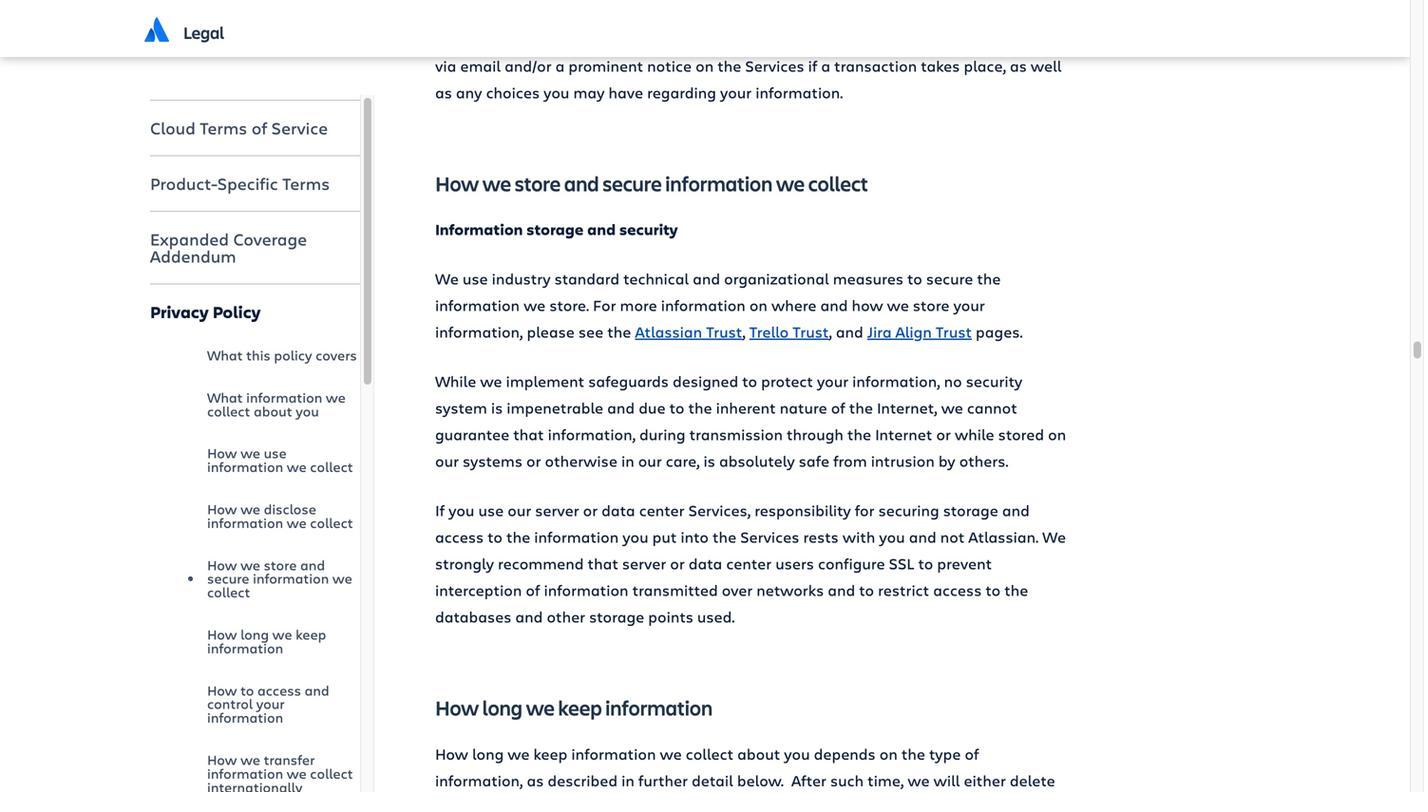 Task type: vqa. For each thing, say whether or not it's contained in the screenshot.
What in the What information we collect about you
yes



Task type: locate. For each thing, give the bounding box(es) containing it.
access
[[435, 527, 484, 547], [933, 580, 982, 601], [257, 681, 301, 700]]

data down into
[[689, 554, 722, 574]]

1 vertical spatial use
[[264, 444, 287, 462]]

users
[[775, 554, 814, 574]]

you inside how long we keep information we collect about you depends on the type of information, as described in further detail below.  after such time, we will either delet
[[784, 744, 810, 764]]

on right stored
[[1048, 424, 1066, 445]]

2 horizontal spatial store
[[913, 295, 950, 316]]

2 what from the top
[[207, 388, 243, 407]]

in left further
[[621, 770, 635, 791]]

our down systems
[[508, 500, 531, 521]]

0 horizontal spatial about
[[254, 402, 292, 420]]

server down put
[[622, 554, 666, 574]]

1 vertical spatial security
[[966, 371, 1022, 392]]

store up jira align trust link
[[913, 295, 950, 316]]

we down information
[[435, 269, 459, 289]]

0 horizontal spatial server
[[535, 500, 579, 521]]

1 vertical spatial how we store and secure information we collect
[[207, 556, 352, 601]]

information, inside the "we use industry standard technical and organizational measures to secure the information we store. for more information on where and how we store your information, please see the"
[[435, 322, 523, 342]]

and down how we disclose information we collect link
[[300, 556, 325, 574]]

2 vertical spatial long
[[472, 744, 504, 764]]

1 horizontal spatial secure
[[603, 169, 662, 197]]

1 vertical spatial how long we keep information
[[435, 694, 713, 722]]

2 horizontal spatial secure
[[926, 269, 973, 289]]

stored
[[998, 424, 1044, 445]]

we
[[435, 269, 459, 289], [1042, 527, 1066, 547]]

terms right cloud
[[200, 117, 247, 139]]

the down atlassian. on the bottom of page
[[1004, 580, 1028, 601]]

what down what this policy covers
[[207, 388, 243, 407]]

0 horizontal spatial trust
[[793, 322, 829, 342]]

for
[[855, 500, 875, 521]]

server down otherwise
[[535, 500, 579, 521]]

put
[[652, 527, 677, 547]]

1 horizontal spatial terms
[[282, 173, 330, 195]]

0 horizontal spatial how long we keep information
[[207, 625, 326, 657]]

how long we keep information up described
[[435, 694, 713, 722]]

nature
[[780, 398, 827, 418]]

0 vertical spatial secure
[[603, 169, 662, 197]]

our down guarantee in the left of the page
[[435, 451, 459, 471]]

1 horizontal spatial security
[[966, 371, 1022, 392]]

1 vertical spatial on
[[1048, 424, 1066, 445]]

our
[[435, 451, 459, 471], [638, 451, 662, 471], [508, 500, 531, 521]]

we use industry standard technical and organizational measures to secure the information we store. for more information on where and how we store your information, please see the
[[435, 269, 1001, 342]]

terms inside "link"
[[282, 173, 330, 195]]

2 vertical spatial use
[[478, 500, 504, 521]]

and inside how we store and secure information we collect
[[300, 556, 325, 574]]

jira align trust link
[[867, 322, 972, 342]]

0 vertical spatial use
[[463, 269, 488, 289]]

on up the time,
[[880, 744, 898, 764]]

used.
[[697, 607, 735, 627]]

in inside while we implement safeguards designed to protect your information, no security system is impenetrable and due to the inherent nature of the internet, we cannot guarantee that information, during transmission through the internet or while stored on our systems or otherwise in our care, is absolutely safe from intrusion by others.
[[621, 451, 634, 471]]

on up trello
[[749, 295, 768, 316]]

1 vertical spatial terms
[[282, 173, 330, 195]]

or up transmitted
[[670, 554, 685, 574]]

or up by
[[936, 424, 951, 445]]

0 horizontal spatial how we store and secure information we collect
[[207, 556, 352, 601]]

secure down the how we disclose information we collect
[[207, 569, 249, 588]]

you right if
[[449, 500, 474, 521]]

server
[[535, 500, 579, 521], [622, 554, 666, 574]]

if you use our server or data center services, responsibility for securing storage and access to the information you put into the services rests with you and not atlassian. we strongly recommend that server or data center users configure ssl to prevent interception of information transmitted over networks and to restrict access to the databases and other storage points used.
[[435, 500, 1066, 627]]

store inside the "we use industry standard technical and organizational measures to secure the information we store. for more information on where and how we store your information, please see the"
[[913, 295, 950, 316]]

that right the recommend
[[588, 554, 618, 574]]

and up the standard at the left of page
[[587, 219, 616, 240]]

and left other
[[515, 607, 543, 627]]

information inside how we transfer information we collect internationally
[[207, 764, 283, 783]]

of inside while we implement safeguards designed to protect your information, no security system is impenetrable and due to the inherent nature of the internet, we cannot guarantee that information, during transmission through the internet or while stored on our systems or otherwise in our care, is absolutely safe from intrusion by others.
[[831, 398, 845, 418]]

or right systems
[[526, 451, 541, 471]]

that
[[513, 424, 544, 445], [588, 554, 618, 574]]

1 vertical spatial secure
[[926, 269, 973, 289]]

access down the prevent
[[933, 580, 982, 601]]

2 horizontal spatial your
[[953, 295, 985, 316]]

0 horizontal spatial data
[[602, 500, 635, 521]]

2 horizontal spatial storage
[[943, 500, 998, 521]]

your up the nature
[[817, 371, 849, 392]]

information, up while
[[435, 322, 523, 342]]

secure inside the how we store and secure information we collect "link"
[[207, 569, 249, 588]]

the left type
[[901, 744, 925, 764]]

others.
[[959, 451, 1009, 471]]

1 vertical spatial keep
[[558, 694, 602, 722]]

the right see
[[607, 322, 631, 342]]

1 vertical spatial about
[[737, 744, 780, 764]]

your inside the "we use industry standard technical and organizational measures to secure the information we store. for more information on where and how we store your information, please see the"
[[953, 295, 985, 316]]

how inside how we transfer information we collect internationally
[[207, 751, 237, 769]]

the
[[977, 269, 1001, 289], [607, 322, 631, 342], [688, 398, 712, 418], [849, 398, 873, 418], [847, 424, 871, 445], [506, 527, 530, 547], [713, 527, 736, 547], [1004, 580, 1028, 601], [901, 744, 925, 764]]

data down otherwise
[[602, 500, 635, 521]]

1 vertical spatial server
[[622, 554, 666, 574]]

what left this
[[207, 346, 243, 364]]

and right the technical
[[693, 269, 720, 289]]

storage up the standard at the left of page
[[527, 219, 584, 240]]

you left put
[[623, 527, 648, 547]]

1 vertical spatial in
[[621, 770, 635, 791]]

store inside "link"
[[264, 556, 297, 574]]

security up cannot
[[966, 371, 1022, 392]]

about up how we use information we collect
[[254, 402, 292, 420]]

about
[[254, 402, 292, 420], [737, 744, 780, 764]]

implement
[[506, 371, 584, 392]]

1 vertical spatial access
[[933, 580, 982, 601]]

2 vertical spatial store
[[264, 556, 297, 574]]

2 horizontal spatial on
[[1048, 424, 1066, 445]]

1 horizontal spatial about
[[737, 744, 780, 764]]

access down how long we keep information "link"
[[257, 681, 301, 700]]

1 horizontal spatial access
[[435, 527, 484, 547]]

0 vertical spatial center
[[639, 500, 685, 521]]

what information we collect about you link
[[207, 377, 360, 432]]

you
[[296, 402, 319, 420], [449, 500, 474, 521], [623, 527, 648, 547], [879, 527, 905, 547], [784, 744, 810, 764]]

how inside how to access and control your information
[[207, 681, 237, 700]]

information, up internet, we
[[852, 371, 940, 392]]

0 horizontal spatial that
[[513, 424, 544, 445]]

secure up jira align trust link
[[926, 269, 973, 289]]

and down how long we keep information "link"
[[305, 681, 329, 700]]

service
[[271, 117, 328, 139]]

1 vertical spatial we
[[1042, 527, 1066, 547]]

of down the recommend
[[526, 580, 540, 601]]

0 horizontal spatial terms
[[200, 117, 247, 139]]

0 vertical spatial how long we keep information
[[207, 625, 326, 657]]

keep up the as
[[533, 744, 568, 764]]

what inside what information we collect about you
[[207, 388, 243, 407]]

2 vertical spatial keep
[[533, 744, 568, 764]]

1 horizontal spatial that
[[588, 554, 618, 574]]

your inside how to access and control your information
[[256, 695, 285, 713]]

information
[[435, 219, 523, 240]]

collect inside how we use information we collect
[[310, 458, 353, 476]]

guarantee
[[435, 424, 509, 445]]

of right type
[[965, 744, 979, 764]]

cloud terms of service
[[150, 117, 328, 139]]

is
[[491, 398, 503, 418]]

0 horizontal spatial we
[[435, 269, 459, 289]]

1 horizontal spatial trust
[[936, 322, 972, 342]]

0 vertical spatial long
[[240, 625, 269, 644]]

1 horizontal spatial our
[[508, 500, 531, 521]]

if
[[435, 500, 445, 521]]

1 vertical spatial store
[[913, 295, 950, 316]]

2 vertical spatial on
[[880, 744, 898, 764]]

information
[[665, 169, 773, 197], [435, 295, 520, 316], [661, 295, 746, 316], [246, 388, 322, 407], [207, 458, 283, 476], [207, 513, 283, 532], [534, 527, 619, 547], [253, 569, 329, 588], [544, 580, 629, 601], [207, 639, 283, 657], [605, 694, 713, 722], [207, 708, 283, 727], [571, 744, 656, 764], [207, 764, 283, 783]]

0 vertical spatial what
[[207, 346, 243, 364]]

trust right "align"
[[936, 322, 972, 342]]

such
[[830, 770, 864, 791]]

of
[[251, 117, 267, 139], [831, 398, 845, 418], [526, 580, 540, 601], [965, 744, 979, 764]]

0 vertical spatial that
[[513, 424, 544, 445]]

use for if you use our server or data center services, responsibility for securing storage and access to the information you put into the services rests with you and not atlassian. we strongly recommend that server or data center users configure ssl to prevent interception of information transmitted over networks and to restrict access to the databases and other storage points used.
[[478, 500, 504, 521]]

we inside while we implement safeguards designed to protect your information, no security system is impenetrable and due to the inherent nature of the internet, we cannot guarantee that information, during transmission through the internet or while stored on our systems or otherwise in our care, is absolutely safe from intrusion by others.
[[480, 371, 502, 392]]

to right measures
[[907, 269, 922, 289]]

how inside how long we keep information we collect about you depends on the type of information, as described in further detail below.  after such time, we will either delet
[[435, 744, 468, 764]]

0 vertical spatial in
[[621, 451, 634, 471]]

storage right other
[[589, 607, 644, 627]]

to inside the "we use industry standard technical and organizational measures to secure the information we store. for more information on where and how we store your information, please see the"
[[907, 269, 922, 289]]

secure up information storage and security
[[603, 169, 662, 197]]

information, up otherwise
[[548, 424, 636, 445]]

cloud terms of service link
[[150, 105, 360, 151]]

1 horizontal spatial center
[[726, 554, 772, 574]]

1 horizontal spatial your
[[817, 371, 849, 392]]

expanded coverage addendum
[[150, 228, 307, 267]]

how long we keep information we collect about you depends on the type of information, as described in further detail below.  after such time, we will either delet
[[435, 744, 1055, 792]]

keep up described
[[558, 694, 602, 722]]

1 horizontal spatial storage
[[589, 607, 644, 627]]

of right the nature
[[831, 398, 845, 418]]

keep down the how we store and secure information we collect "link"
[[296, 625, 326, 644]]

0 vertical spatial data
[[602, 500, 635, 521]]

storage up not
[[943, 500, 998, 521]]

2 horizontal spatial access
[[933, 580, 982, 601]]

other
[[547, 607, 585, 627]]

to up strongly
[[488, 527, 503, 547]]

specific
[[217, 173, 278, 195]]

what information we collect about you
[[207, 388, 346, 420]]

2 vertical spatial secure
[[207, 569, 249, 588]]

our down during
[[638, 451, 662, 471]]

use down systems
[[478, 500, 504, 521]]

how inside how we use information we collect
[[207, 444, 237, 462]]

0 vertical spatial your
[[953, 295, 985, 316]]

you up 'how we use information we collect' link
[[296, 402, 319, 420]]

how we store and secure information we collect inside "link"
[[207, 556, 352, 601]]

secure
[[603, 169, 662, 197], [926, 269, 973, 289], [207, 569, 249, 588]]

1 horizontal spatial on
[[880, 744, 898, 764]]

what this policy covers
[[207, 346, 357, 364]]

how we use information we collect
[[207, 444, 353, 476]]

networks
[[757, 580, 824, 601]]

security up the technical
[[619, 219, 678, 240]]

use left industry
[[463, 269, 488, 289]]

you up after
[[784, 744, 810, 764]]

to down the "configure"
[[859, 580, 874, 601]]

center up put
[[639, 500, 685, 521]]

your right control
[[256, 695, 285, 713]]

how for how to access and control your information link
[[207, 681, 237, 700]]

0 vertical spatial we
[[435, 269, 459, 289]]

how long we keep information
[[207, 625, 326, 657], [435, 694, 713, 722]]

how inside how long we keep information
[[207, 625, 237, 644]]

0 vertical spatial server
[[535, 500, 579, 521]]

your inside while we implement safeguards designed to protect your information, no security system is impenetrable and due to the inherent nature of the internet, we cannot guarantee that information, during transmission through the internet or while stored on our systems or otherwise in our care, is absolutely safe from intrusion by others.
[[817, 371, 849, 392]]

we inside the "we use industry standard technical and organizational measures to secure the information we store. for more information on where and how we store your information, please see the"
[[435, 269, 459, 289]]

information, inside how long we keep information we collect about you depends on the type of information, as described in further detail below.  after such time, we will either delet
[[435, 770, 523, 791]]

in right otherwise
[[621, 451, 634, 471]]

long
[[240, 625, 269, 644], [482, 694, 523, 722], [472, 744, 504, 764]]

standard
[[554, 269, 620, 289]]

recommend
[[498, 554, 584, 574]]

keep
[[296, 625, 326, 644], [558, 694, 602, 722], [533, 744, 568, 764]]

store down how we disclose information we collect link
[[264, 556, 297, 574]]

1 what from the top
[[207, 346, 243, 364]]

strongly
[[435, 554, 494, 574]]

how for how long we keep information "link"
[[207, 625, 237, 644]]

that down impenetrable
[[513, 424, 544, 445]]

2 vertical spatial your
[[256, 695, 285, 713]]

how we store and secure information we collect
[[435, 169, 868, 197], [207, 556, 352, 601]]

and up information storage and security
[[564, 169, 599, 197]]

your
[[953, 295, 985, 316], [817, 371, 849, 392], [256, 695, 285, 713]]

or
[[936, 424, 951, 445], [526, 451, 541, 471], [583, 500, 598, 521], [670, 554, 685, 574]]

information inside how to access and control your information
[[207, 708, 283, 727]]

how for how we disclose information we collect link
[[207, 500, 237, 518]]

trust down where
[[793, 322, 829, 342]]

0 vertical spatial about
[[254, 402, 292, 420]]

how for 'how we use information we collect' link
[[207, 444, 237, 462]]

information, left the as
[[435, 770, 523, 791]]

this
[[246, 346, 271, 364]]

we right atlassian. on the bottom of page
[[1042, 527, 1066, 547]]

and inside how to access and control your information
[[305, 681, 329, 700]]

1 vertical spatial data
[[689, 554, 722, 574]]

0 vertical spatial store
[[515, 169, 561, 197]]

legal
[[183, 21, 224, 44]]

collect inside what information we collect about you
[[207, 402, 250, 420]]

security inside while we implement safeguards designed to protect your information, no security system is impenetrable and due to the inherent nature of the internet, we cannot guarantee that information, during transmission through the internet or while stored on our systems or otherwise in our care, is absolutely safe from intrusion by others.
[[966, 371, 1022, 392]]

0 vertical spatial on
[[749, 295, 768, 316]]

information inside the how we disclose information we collect
[[207, 513, 283, 532]]

use inside if you use our server or data center services, responsibility for securing storage and access to the information you put into the services rests with you and not atlassian. we strongly recommend that server or data center users configure ssl to prevent interception of information transmitted over networks and to restrict access to the databases and other storage points used.
[[478, 500, 504, 521]]

store. for
[[549, 295, 616, 316]]

how inside the how we disclose information we collect
[[207, 500, 237, 518]]

0 vertical spatial security
[[619, 219, 678, 240]]

use inside how we use information we collect
[[264, 444, 287, 462]]

2 vertical spatial access
[[257, 681, 301, 700]]

information inside what information we collect about you
[[246, 388, 322, 407]]

0 horizontal spatial on
[[749, 295, 768, 316]]

1 vertical spatial your
[[817, 371, 849, 392]]

0 horizontal spatial security
[[619, 219, 678, 240]]

1 vertical spatial that
[[588, 554, 618, 574]]

2 vertical spatial storage
[[589, 607, 644, 627]]

the inside how long we keep information we collect about you depends on the type of information, as described in further detail below.  after such time, we will either delet
[[901, 744, 925, 764]]

0 vertical spatial how we store and secure information we collect
[[435, 169, 868, 197]]

to right the ssl
[[918, 554, 933, 574]]

impenetrable
[[507, 398, 603, 418]]

the right the nature
[[849, 398, 873, 418]]

0 horizontal spatial secure
[[207, 569, 249, 588]]

how we store and secure information we collect link
[[207, 544, 360, 614]]

terms down service
[[282, 173, 330, 195]]

responsibility
[[755, 500, 851, 521]]

0 horizontal spatial your
[[256, 695, 285, 713]]

store up information storage and security
[[515, 169, 561, 197]]

to
[[907, 269, 922, 289], [742, 371, 757, 392], [669, 398, 684, 418], [488, 527, 503, 547], [918, 554, 933, 574], [859, 580, 874, 601], [986, 580, 1001, 601], [240, 681, 254, 700]]

1 horizontal spatial we
[[1042, 527, 1066, 547]]

what for what information we collect about you
[[207, 388, 243, 407]]

how long we keep information up how to access and control your information
[[207, 625, 326, 657]]

0 horizontal spatial store
[[264, 556, 297, 574]]

your up pages.
[[953, 295, 985, 316]]

you up the ssl
[[879, 527, 905, 547]]

we
[[482, 169, 511, 197], [776, 169, 805, 197], [524, 295, 546, 316], [887, 295, 909, 316], [480, 371, 502, 392], [326, 388, 346, 407], [240, 444, 260, 462], [287, 458, 307, 476], [240, 500, 260, 518], [287, 513, 307, 532], [240, 556, 260, 574], [332, 569, 352, 588], [272, 625, 292, 644], [526, 694, 555, 722], [508, 744, 530, 764], [660, 744, 682, 764], [240, 751, 260, 769], [287, 764, 307, 783], [908, 770, 930, 791]]

1 horizontal spatial data
[[689, 554, 722, 574]]

and up atlassian trust , trello trust , and jira align trust pages.
[[820, 295, 848, 316]]

how to access and control your information
[[207, 681, 329, 727]]

center up over
[[726, 554, 772, 574]]

0 vertical spatial keep
[[296, 625, 326, 644]]

,
[[742, 322, 746, 342]]

to up inherent
[[742, 371, 757, 392]]

in
[[621, 451, 634, 471], [621, 770, 635, 791]]

about left depends
[[737, 744, 780, 764]]

no
[[944, 371, 962, 392]]

0 vertical spatial storage
[[527, 219, 584, 240]]

1 vertical spatial what
[[207, 388, 243, 407]]

we inside how long we keep information
[[272, 625, 292, 644]]

use down what information we collect about you
[[264, 444, 287, 462]]

collect
[[808, 169, 868, 197], [207, 402, 250, 420], [310, 458, 353, 476], [310, 513, 353, 532], [207, 583, 250, 601], [686, 744, 734, 764], [310, 764, 353, 783]]

and down safeguards
[[607, 398, 635, 418]]

and
[[564, 169, 599, 197], [587, 219, 616, 240], [693, 269, 720, 289], [820, 295, 848, 316], [607, 398, 635, 418], [1002, 500, 1030, 521], [909, 527, 937, 547], [300, 556, 325, 574], [828, 580, 855, 601], [515, 607, 543, 627], [305, 681, 329, 700]]

we inside what information we collect about you
[[326, 388, 346, 407]]

0 horizontal spatial access
[[257, 681, 301, 700]]

and up atlassian. on the bottom of page
[[1002, 500, 1030, 521]]

systems
[[463, 451, 523, 471]]

atlassian logo image
[[144, 17, 169, 42]]

access up strongly
[[435, 527, 484, 547]]

to down how long we keep information "link"
[[240, 681, 254, 700]]



Task type: describe. For each thing, give the bounding box(es) containing it.
you inside what information we collect about you
[[296, 402, 319, 420]]

1 horizontal spatial server
[[622, 554, 666, 574]]

use inside the "we use industry standard technical and organizational measures to secure the information we store. for more information on where and how we store your information, please see the"
[[463, 269, 488, 289]]

what for what this policy covers
[[207, 346, 243, 364]]

internationally
[[207, 778, 302, 792]]

product-
[[150, 173, 217, 195]]

during
[[639, 424, 686, 445]]

either
[[964, 770, 1006, 791]]

what this policy covers link
[[207, 334, 360, 377]]

cannot
[[967, 398, 1017, 418]]

how for how we transfer information we collect internationally 'link'
[[207, 751, 237, 769]]

policy
[[213, 301, 261, 323]]

where
[[771, 295, 817, 316]]

jira
[[867, 322, 892, 342]]

we inside if you use our server or data center services, responsibility for securing storage and access to the information you put into the services rests with you and not atlassian. we strongly recommend that server or data center users configure ssl to prevent interception of information transmitted over networks and to restrict access to the databases and other storage points used.
[[1042, 527, 1066, 547]]

on inside while we implement safeguards designed to protect your information, no security system is impenetrable and due to the inherent nature of the internet, we cannot guarantee that information, during transmission through the internet or while stored on our systems or otherwise in our care, is absolutely safe from intrusion by others.
[[1048, 424, 1066, 445]]

how long we keep information inside "link"
[[207, 625, 326, 657]]

keep inside how long we keep information
[[296, 625, 326, 644]]

atlassian.
[[968, 527, 1039, 547]]

coverage
[[233, 228, 307, 251]]

1 trust from the left
[[793, 322, 829, 342]]

protect
[[761, 371, 813, 392]]

how
[[852, 295, 883, 316]]

and left not
[[909, 527, 937, 547]]

industry
[[492, 269, 551, 289]]

privacy
[[150, 301, 209, 323]]

expanded coverage addendum link
[[150, 217, 360, 279]]

trello trust link
[[749, 322, 829, 342]]

due
[[639, 398, 666, 418]]

described
[[548, 770, 618, 791]]

collect inside "link"
[[207, 583, 250, 601]]

further
[[638, 770, 688, 791]]

0 vertical spatial access
[[435, 527, 484, 547]]

our inside if you use our server or data center services, responsibility for securing storage and access to the information you put into the services rests with you and not atlassian. we strongly recommend that server or data center users configure ssl to prevent interception of information transmitted over networks and to restrict access to the databases and other storage points used.
[[508, 500, 531, 521]]

inherent
[[716, 398, 776, 418]]

2 trust from the left
[[936, 322, 972, 342]]

points
[[648, 607, 693, 627]]

of left service
[[251, 117, 267, 139]]

while
[[435, 371, 476, 392]]

0 horizontal spatial storage
[[527, 219, 584, 240]]

internet
[[875, 424, 932, 445]]

transfer
[[264, 751, 315, 769]]

cloud
[[150, 117, 196, 139]]

the down designed
[[688, 398, 712, 418]]

that inside while we implement safeguards designed to protect your information, no security system is impenetrable and due to the inherent nature of the internet, we cannot guarantee that information, during transmission through the internet or while stored on our systems or otherwise in our care, is absolutely safe from intrusion by others.
[[513, 424, 544, 445]]

how to access and control your information link
[[207, 670, 360, 739]]

time,
[[868, 770, 904, 791]]

measures
[[833, 269, 904, 289]]

how we transfer information we collect internationally link
[[207, 739, 360, 792]]

control
[[207, 695, 253, 713]]

designed
[[673, 371, 738, 392]]

long inside how long we keep information we collect about you depends on the type of information, as described in further detail below.  after such time, we will either delet
[[472, 744, 504, 764]]

and down the "configure"
[[828, 580, 855, 601]]

0 horizontal spatial our
[[435, 451, 459, 471]]

into
[[681, 527, 709, 547]]

trello
[[749, 322, 789, 342]]

ssl
[[889, 554, 914, 574]]

please
[[527, 322, 575, 342]]

0 horizontal spatial center
[[639, 500, 685, 521]]

legal link
[[183, 0, 224, 57]]

on inside the "we use industry standard technical and organizational measures to secure the information we store. for more information on where and how we store your information, please see the"
[[749, 295, 768, 316]]

over
[[722, 580, 753, 601]]

expanded
[[150, 228, 229, 251]]

, and
[[829, 322, 863, 342]]

how we disclose information we collect link
[[207, 488, 360, 544]]

0 vertical spatial terms
[[200, 117, 247, 139]]

depends
[[814, 744, 876, 764]]

internet, we
[[877, 398, 963, 418]]

on inside how long we keep information we collect about you depends on the type of information, as described in further detail below.  after such time, we will either delet
[[880, 744, 898, 764]]

1 vertical spatial storage
[[943, 500, 998, 521]]

in inside how long we keep information we collect about you depends on the type of information, as described in further detail below.  after such time, we will either delet
[[621, 770, 635, 791]]

product-specific terms link
[[150, 161, 360, 206]]

collect inside the how we disclose information we collect
[[310, 513, 353, 532]]

or down otherwise
[[583, 500, 598, 521]]

the up pages.
[[977, 269, 1001, 289]]

the down services,
[[713, 527, 736, 547]]

the right 'through' at right bottom
[[847, 424, 871, 445]]

to inside how to access and control your information
[[240, 681, 254, 700]]

to down the prevent
[[986, 580, 1001, 601]]

otherwise
[[545, 451, 617, 471]]

about inside how long we keep information we collect about you depends on the type of information, as described in further detail below.  after such time, we will either delet
[[737, 744, 780, 764]]

how we use information we collect link
[[207, 432, 360, 488]]

how for the how we store and secure information we collect "link"
[[207, 556, 237, 574]]

how we disclose information we collect
[[207, 500, 353, 532]]

through
[[787, 424, 844, 445]]

information inside how long we keep information
[[207, 639, 283, 657]]

information inside how long we keep information we collect about you depends on the type of information, as described in further detail below.  after such time, we will either delet
[[571, 744, 656, 764]]

atlassian trust , trello trust , and jira align trust pages.
[[635, 322, 1027, 342]]

services,
[[688, 500, 751, 521]]

that inside if you use our server or data center services, responsibility for securing storage and access to the information you put into the services rests with you and not atlassian. we strongly recommend that server or data center users configure ssl to prevent interception of information transmitted over networks and to restrict access to the databases and other storage points used.
[[588, 554, 618, 574]]

collect inside how long we keep information we collect about you depends on the type of information, as described in further detail below.  after such time, we will either delet
[[686, 744, 734, 764]]

about inside what information we collect about you
[[254, 402, 292, 420]]

configure
[[818, 554, 885, 574]]

2 horizontal spatial our
[[638, 451, 662, 471]]

secure inside the "we use industry standard technical and organizational measures to secure the information we store. for more information on where and how we store your information, please see the"
[[926, 269, 973, 289]]

long inside how long we keep information
[[240, 625, 269, 644]]

safeguards
[[588, 371, 669, 392]]

by
[[939, 451, 955, 471]]

organizational
[[724, 269, 829, 289]]

rests
[[803, 527, 839, 547]]

addendum
[[150, 245, 236, 267]]

1 vertical spatial long
[[482, 694, 523, 722]]

after
[[792, 770, 827, 791]]

securing
[[878, 500, 939, 521]]

collect inside how we transfer information we collect internationally
[[310, 764, 353, 783]]

detail
[[692, 770, 733, 791]]

how we transfer information we collect internationally
[[207, 751, 353, 792]]

information inside how we use information we collect
[[207, 458, 283, 476]]

of inside how long we keep information we collect about you depends on the type of information, as described in further detail below.  after such time, we will either delet
[[965, 744, 979, 764]]

transmission
[[689, 424, 783, 445]]

not
[[940, 527, 965, 547]]

transmitted
[[632, 580, 718, 601]]

see
[[578, 322, 604, 342]]

while we implement safeguards designed to protect your information, no security system is impenetrable and due to the inherent nature of the internet, we cannot guarantee that information, during transmission through the internet or while stored on our systems or otherwise in our care, is absolutely safe from intrusion by others.
[[435, 371, 1066, 471]]

of inside if you use our server or data center services, responsibility for securing storage and access to the information you put into the services rests with you and not atlassian. we strongly recommend that server or data center users configure ssl to prevent interception of information transmitted over networks and to restrict access to the databases and other storage points used.
[[526, 580, 540, 601]]

to right due
[[669, 398, 684, 418]]

services
[[740, 527, 799, 547]]

with
[[843, 527, 875, 547]]

1 vertical spatial center
[[726, 554, 772, 574]]

type
[[929, 744, 961, 764]]

while
[[955, 424, 994, 445]]

1 horizontal spatial store
[[515, 169, 561, 197]]

care, is absolutely safe from intrusion
[[666, 451, 935, 471]]

system
[[435, 398, 487, 418]]

disclose
[[264, 500, 316, 518]]

atlassian trust link
[[635, 322, 742, 342]]

use for how we use information we collect
[[264, 444, 287, 462]]

and inside while we implement safeguards designed to protect your information, no security system is impenetrable and due to the inherent nature of the internet, we cannot guarantee that information, during transmission through the internet or while stored on our systems or otherwise in our care, is absolutely safe from intrusion by others.
[[607, 398, 635, 418]]

1 horizontal spatial how we store and secure information we collect
[[435, 169, 868, 197]]

prevent
[[937, 554, 992, 574]]

as
[[527, 770, 544, 791]]

the up the recommend
[[506, 527, 530, 547]]

atlassian trust
[[635, 322, 742, 342]]

policy
[[274, 346, 312, 364]]

1 horizontal spatial how long we keep information
[[435, 694, 713, 722]]

access inside how to access and control your information
[[257, 681, 301, 700]]

keep inside how long we keep information we collect about you depends on the type of information, as described in further detail below.  after such time, we will either delet
[[533, 744, 568, 764]]



